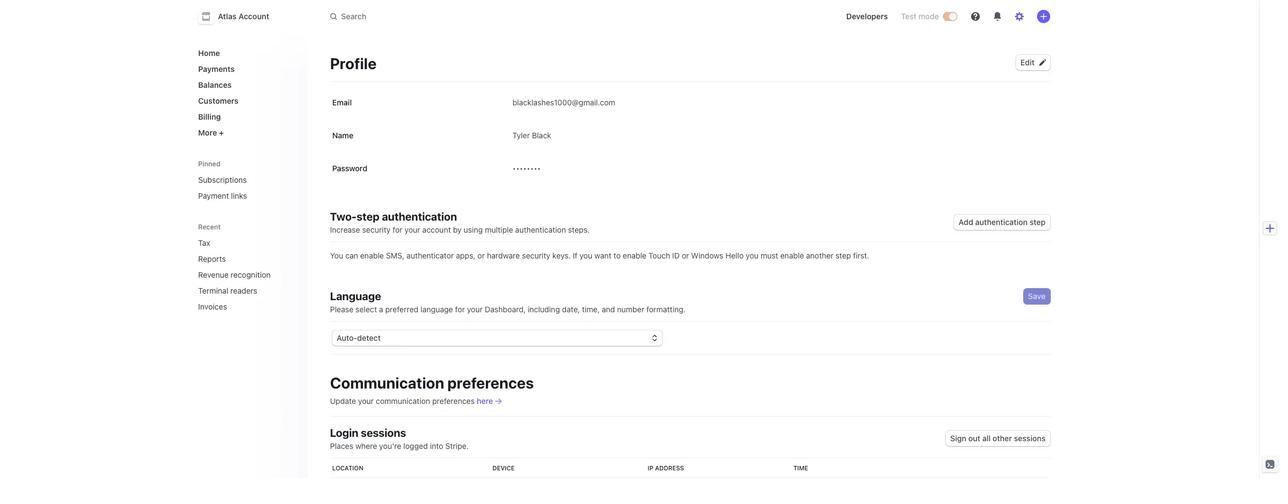 Task type: locate. For each thing, give the bounding box(es) containing it.
you left must in the right bottom of the page
[[746, 251, 759, 261]]

please
[[330, 305, 353, 314]]

atlas account button
[[198, 9, 280, 24]]

billing link
[[194, 108, 299, 126]]

subscriptions
[[198, 175, 247, 185]]

first.
[[853, 251, 869, 261]]

pinned
[[198, 160, 220, 168]]

+
[[219, 128, 224, 137]]

home link
[[194, 44, 299, 62]]

time
[[793, 465, 808, 472]]

tax
[[198, 239, 210, 248]]

1 horizontal spatial sessions
[[1014, 434, 1046, 444]]

subscriptions link
[[194, 171, 299, 189]]

1 vertical spatial security
[[522, 251, 550, 261]]

pinned element
[[194, 171, 299, 205]]

or right id
[[682, 251, 689, 261]]

for right language
[[455, 305, 465, 314]]

to
[[614, 251, 621, 261]]

test mode
[[901, 12, 939, 21]]

1 vertical spatial for
[[455, 305, 465, 314]]

security
[[362, 225, 391, 235], [522, 251, 550, 261]]

customers
[[198, 96, 238, 106]]

sms,
[[386, 251, 404, 261]]

0 vertical spatial for
[[393, 225, 402, 235]]

for inside the language please select a preferred language for your dashboard, including date, time, and number formatting.
[[455, 305, 465, 314]]

for inside two-step authentication increase security for your account by using multiple authentication steps.
[[393, 225, 402, 235]]

steps.
[[568, 225, 590, 235]]

your right update
[[358, 397, 374, 406]]

by
[[453, 225, 462, 235]]

invoices link
[[194, 298, 284, 316]]

language please select a preferred language for your dashboard, including date, time, and number formatting.
[[330, 290, 686, 314]]

your left dashboard, at the bottom of page
[[467, 305, 483, 314]]

address
[[655, 465, 684, 472]]

2 enable from the left
[[623, 251, 646, 261]]

reports
[[198, 254, 226, 264]]

2 horizontal spatial enable
[[780, 251, 804, 261]]

dashboard,
[[485, 305, 526, 314]]

2 vertical spatial your
[[358, 397, 374, 406]]

0 horizontal spatial security
[[362, 225, 391, 235]]

authentication up account
[[382, 210, 457, 223]]

name
[[332, 131, 353, 140]]

security inside two-step authentication increase security for your account by using multiple authentication steps.
[[362, 225, 391, 235]]

Search text field
[[323, 6, 633, 27]]

security right increase at the top of page
[[362, 225, 391, 235]]

out
[[968, 434, 980, 444]]

reports link
[[194, 250, 284, 268]]

sessions right other
[[1014, 434, 1046, 444]]

places
[[330, 442, 353, 451]]

1 vertical spatial your
[[467, 305, 483, 314]]

1 horizontal spatial your
[[405, 225, 420, 235]]

svg image
[[1039, 59, 1046, 66]]

1 horizontal spatial you
[[746, 251, 759, 261]]

authentication up keys.
[[515, 225, 566, 235]]

or
[[478, 251, 485, 261], [682, 251, 689, 261]]

enable right to
[[623, 251, 646, 261]]

your inside the language please select a preferred language for your dashboard, including date, time, and number formatting.
[[467, 305, 483, 314]]

3 enable from the left
[[780, 251, 804, 261]]

select
[[356, 305, 377, 314]]

1 horizontal spatial enable
[[623, 251, 646, 261]]

sessions up you're
[[361, 427, 406, 440]]

0 horizontal spatial for
[[393, 225, 402, 235]]

authenticator
[[407, 251, 454, 261]]

0 horizontal spatial step
[[357, 210, 379, 223]]

payment links
[[198, 191, 247, 201]]

0 vertical spatial your
[[405, 225, 420, 235]]

you right if
[[580, 251, 592, 261]]

payments
[[198, 64, 235, 74]]

ip
[[648, 465, 653, 472]]

edit button
[[1016, 55, 1050, 70]]

preferences down communication preferences
[[432, 397, 475, 406]]

hello
[[726, 251, 744, 261]]

core navigation links element
[[194, 44, 299, 142]]

enable right must in the right bottom of the page
[[780, 251, 804, 261]]

add authentication step
[[959, 218, 1046, 227]]

0 horizontal spatial or
[[478, 251, 485, 261]]

and
[[602, 305, 615, 314]]

password
[[332, 164, 367, 173]]

enable right can
[[360, 251, 384, 261]]

enable
[[360, 251, 384, 261], [623, 251, 646, 261], [780, 251, 804, 261]]

communication preferences
[[330, 374, 534, 392]]

2 horizontal spatial your
[[467, 305, 483, 314]]

2 horizontal spatial step
[[1030, 218, 1046, 227]]

security left keys.
[[522, 251, 550, 261]]

atlas account
[[218, 12, 269, 21]]

another
[[806, 251, 833, 261]]

revenue recognition
[[198, 270, 271, 280]]

or right 'apps,'
[[478, 251, 485, 261]]

0 horizontal spatial enable
[[360, 251, 384, 261]]

1 horizontal spatial or
[[682, 251, 689, 261]]

your left account
[[405, 225, 420, 235]]

0 vertical spatial security
[[362, 225, 391, 235]]

test
[[901, 12, 916, 21]]

billing
[[198, 112, 221, 121]]

1 horizontal spatial authentication
[[515, 225, 566, 235]]

recent navigation links element
[[187, 218, 308, 316]]

developers
[[846, 12, 888, 21]]

formatting.
[[646, 305, 686, 314]]

authentication
[[382, 210, 457, 223], [975, 218, 1028, 227], [515, 225, 566, 235]]

location
[[332, 465, 363, 472]]

blacklashes1000@gmail.com
[[512, 98, 615, 107]]

detect
[[357, 334, 381, 343]]

recent element
[[187, 234, 308, 316]]

0 horizontal spatial sessions
[[361, 427, 406, 440]]

update
[[330, 397, 356, 406]]

invoices
[[198, 302, 227, 312]]

sign out all other sessions
[[950, 434, 1046, 444]]

communication
[[376, 397, 430, 406]]

add
[[959, 218, 973, 227]]

2 horizontal spatial authentication
[[975, 218, 1028, 227]]

1 horizontal spatial step
[[836, 251, 851, 261]]

account
[[239, 12, 269, 21]]

preferences up here link
[[447, 374, 534, 392]]

authentication right "add"
[[975, 218, 1028, 227]]

login sessions places where you're logged into stripe.
[[330, 427, 469, 451]]

1 you from the left
[[580, 251, 592, 261]]

your
[[405, 225, 420, 235], [467, 305, 483, 314], [358, 397, 374, 406]]

language
[[330, 290, 381, 303]]

1 or from the left
[[478, 251, 485, 261]]

date,
[[562, 305, 580, 314]]

account
[[422, 225, 451, 235]]

0 horizontal spatial you
[[580, 251, 592, 261]]

you can enable sms, authenticator apps, or hardware security keys. if you want to enable touch id or windows hello you must enable another step first.
[[330, 251, 869, 261]]

for up the sms,
[[393, 225, 402, 235]]

number
[[617, 305, 644, 314]]

1 horizontal spatial for
[[455, 305, 465, 314]]

recent
[[198, 223, 221, 231]]

atlas
[[218, 12, 237, 21]]



Task type: describe. For each thing, give the bounding box(es) containing it.
you're
[[379, 442, 401, 451]]

1 horizontal spatial security
[[522, 251, 550, 261]]

home
[[198, 48, 220, 58]]

black
[[532, 131, 551, 140]]

revenue recognition link
[[194, 266, 284, 284]]

2 or from the left
[[682, 251, 689, 261]]

profile
[[330, 54, 377, 73]]

want
[[594, 251, 611, 261]]

edit
[[1020, 58, 1035, 67]]

more
[[198, 128, 217, 137]]

all
[[982, 434, 991, 444]]

add authentication step button
[[954, 215, 1050, 230]]

revenue
[[198, 270, 229, 280]]

where
[[355, 442, 377, 451]]

recognition
[[231, 270, 271, 280]]

into
[[430, 442, 443, 451]]

login
[[330, 427, 358, 440]]

save button
[[1024, 289, 1050, 305]]

step inside popup button
[[1030, 218, 1046, 227]]

keys.
[[552, 251, 571, 261]]

step inside two-step authentication increase security for your account by using multiple authentication steps.
[[357, 210, 379, 223]]

help image
[[971, 12, 980, 21]]

pinned navigation links element
[[194, 155, 301, 205]]

payment
[[198, 191, 229, 201]]

language
[[420, 305, 453, 314]]

using
[[464, 225, 483, 235]]

if
[[573, 251, 577, 261]]

time,
[[582, 305, 600, 314]]

tyler black
[[512, 131, 551, 140]]

increase
[[330, 225, 360, 235]]

windows
[[691, 251, 723, 261]]

search
[[341, 12, 366, 21]]

including
[[528, 305, 560, 314]]

save
[[1028, 292, 1046, 301]]

readers
[[230, 286, 257, 296]]

2 you from the left
[[746, 251, 759, 261]]

0 vertical spatial preferences
[[447, 374, 534, 392]]

0 horizontal spatial your
[[358, 397, 374, 406]]

multiple
[[485, 225, 513, 235]]

1 enable from the left
[[360, 251, 384, 261]]

preferred
[[385, 305, 418, 314]]

terminal readers
[[198, 286, 257, 296]]

balances link
[[194, 76, 299, 94]]

mode
[[918, 12, 939, 21]]

more +
[[198, 128, 224, 137]]

a
[[379, 305, 383, 314]]

settings image
[[1015, 12, 1024, 21]]

••••••••
[[512, 164, 541, 173]]

two-
[[330, 210, 357, 223]]

stripe.
[[445, 442, 469, 451]]

customers link
[[194, 92, 299, 110]]

auto-detect button
[[332, 331, 662, 346]]

can
[[345, 251, 358, 261]]

terminal
[[198, 286, 228, 296]]

auto-
[[337, 334, 357, 343]]

payments link
[[194, 60, 299, 78]]

must
[[761, 251, 778, 261]]

sessions inside button
[[1014, 434, 1046, 444]]

sessions inside login sessions places where you're logged into stripe.
[[361, 427, 406, 440]]

1 vertical spatial preferences
[[432, 397, 475, 406]]

sign out all other sessions button
[[946, 431, 1050, 447]]

you
[[330, 251, 343, 261]]

two-step authentication increase security for your account by using multiple authentication steps.
[[330, 210, 590, 235]]

hardware
[[487, 251, 520, 261]]

device
[[492, 465, 515, 472]]

apps,
[[456, 251, 475, 261]]

payment links link
[[194, 187, 299, 205]]

0 horizontal spatial authentication
[[382, 210, 457, 223]]

communication
[[330, 374, 444, 392]]

update your communication preferences
[[330, 397, 477, 406]]

here
[[477, 397, 493, 406]]

Search search field
[[323, 6, 633, 27]]

your inside two-step authentication increase security for your account by using multiple authentication steps.
[[405, 225, 420, 235]]

authentication inside popup button
[[975, 218, 1028, 227]]

terminal readers link
[[194, 282, 284, 300]]

other
[[993, 434, 1012, 444]]

tyler
[[512, 131, 530, 140]]

ip address
[[648, 465, 684, 472]]



Task type: vqa. For each thing, say whether or not it's contained in the screenshot.
Language Please Select A Preferred Language For Your Dashboard, Including Date, Time, And Number Formatting.
yes



